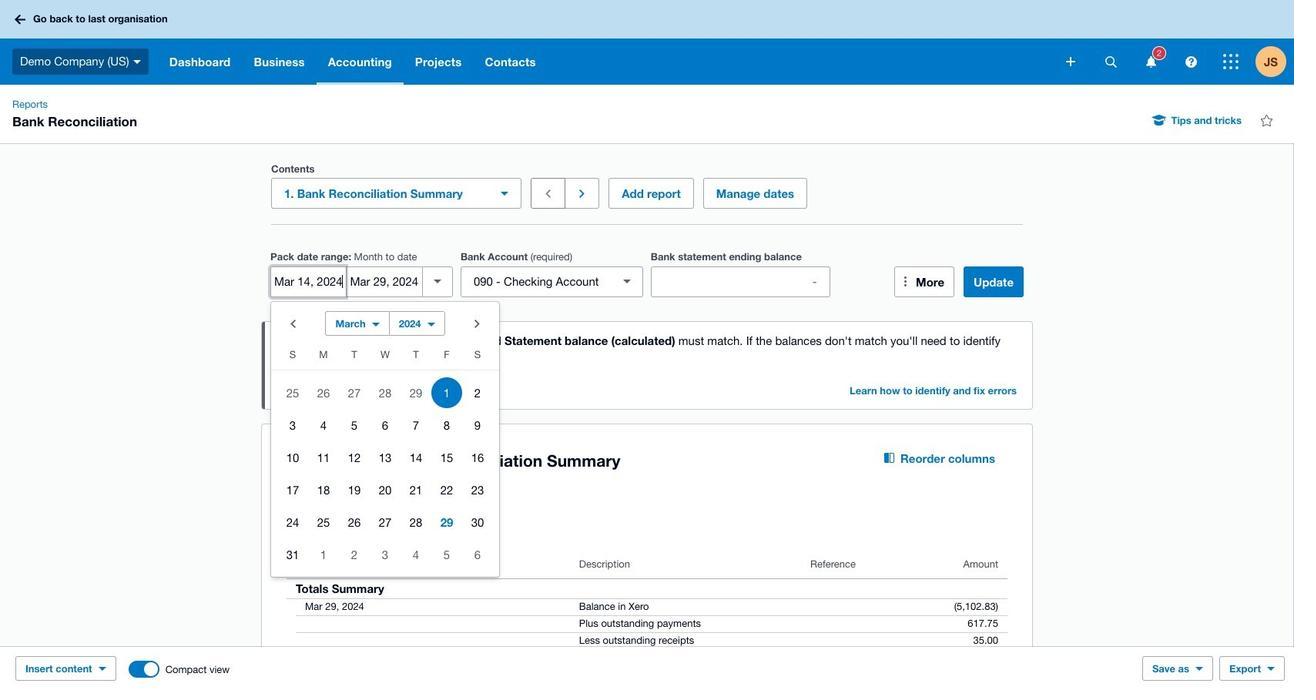 Task type: vqa. For each thing, say whether or not it's contained in the screenshot.
Accounts
no



Task type: locate. For each thing, give the bounding box(es) containing it.
thu mar 28 2024 cell
[[401, 507, 431, 537]]

tue mar 19 2024 cell
[[339, 474, 370, 505]]

previous month image
[[277, 308, 308, 339]]

thu mar 21 2024 cell
[[401, 474, 431, 505]]

sat mar 09 2024 cell
[[462, 409, 499, 440]]

Bank statement ending balance number field
[[652, 267, 829, 296]]

3 row from the top
[[271, 409, 499, 441]]

next month image
[[462, 308, 493, 339]]

svg image
[[15, 14, 25, 24], [1146, 56, 1156, 67], [133, 60, 141, 64]]

2 row from the top
[[271, 376, 499, 409]]

sun mar 24 2024 cell
[[271, 507, 308, 537]]

row group
[[271, 376, 499, 570]]

svg image
[[1223, 54, 1239, 69], [1105, 56, 1117, 67], [1185, 56, 1197, 67], [1066, 57, 1076, 66]]

sat mar 02 2024 cell
[[462, 377, 499, 408]]

row
[[271, 345, 499, 370], [271, 376, 499, 409], [271, 409, 499, 441], [271, 441, 499, 473], [271, 473, 499, 506], [271, 506, 499, 538]]

tue mar 12 2024 cell
[[339, 442, 370, 473]]

thu mar 14 2024 cell
[[401, 442, 431, 473]]

grid
[[271, 345, 499, 570]]

report output element
[[287, 550, 1008, 690]]

tue mar 26 2024 cell
[[339, 507, 370, 537]]

group
[[271, 302, 499, 577]]

None field
[[461, 266, 643, 297]]

sun mar 10 2024 cell
[[271, 442, 308, 473]]

thu mar 07 2024 cell
[[401, 409, 431, 440]]

sun mar 31 2024 cell
[[271, 539, 308, 570]]

status
[[262, 322, 1032, 409]]

mon mar 18 2024 cell
[[308, 474, 339, 505]]

banner
[[0, 0, 1294, 85]]



Task type: describe. For each thing, give the bounding box(es) containing it.
wed mar 27 2024 cell
[[370, 507, 401, 537]]

mon mar 04 2024 cell
[[308, 409, 339, 440]]

tue mar 05 2024 cell
[[339, 409, 370, 440]]

1 horizontal spatial svg image
[[133, 60, 141, 64]]

0 horizontal spatial svg image
[[15, 14, 25, 24]]

fri mar 22 2024 cell
[[431, 474, 462, 505]]

fri mar 01 2024 cell
[[431, 377, 462, 408]]

4 row from the top
[[271, 441, 499, 473]]

fri mar 15 2024 cell
[[431, 442, 462, 473]]

mon mar 11 2024 cell
[[308, 442, 339, 473]]

sat mar 16 2024 cell
[[462, 442, 499, 473]]

wed mar 06 2024 cell
[[370, 409, 401, 440]]

5 row from the top
[[271, 473, 499, 506]]

6 row from the top
[[271, 506, 499, 538]]

Select end date field
[[347, 267, 422, 296]]

Select start date field
[[271, 267, 346, 296]]

list of convenience dates image
[[422, 266, 453, 297]]

1 row from the top
[[271, 345, 499, 370]]

sat mar 30 2024 cell
[[462, 507, 499, 537]]

sun mar 03 2024 cell
[[271, 409, 308, 440]]

fri mar 08 2024 cell
[[431, 409, 462, 440]]

wed mar 13 2024 cell
[[370, 442, 401, 473]]

sat mar 23 2024 cell
[[462, 474, 499, 505]]

wed mar 20 2024 cell
[[370, 474, 401, 505]]

add to favourites image
[[1251, 105, 1282, 136]]

090 - Checking Account text field
[[461, 267, 615, 296]]

Report title field
[[282, 443, 847, 479]]

fri mar 29 2024 cell
[[431, 507, 462, 537]]

mon mar 25 2024 cell
[[308, 507, 339, 537]]

sun mar 17 2024 cell
[[271, 474, 308, 505]]

2 horizontal spatial svg image
[[1146, 56, 1156, 67]]



